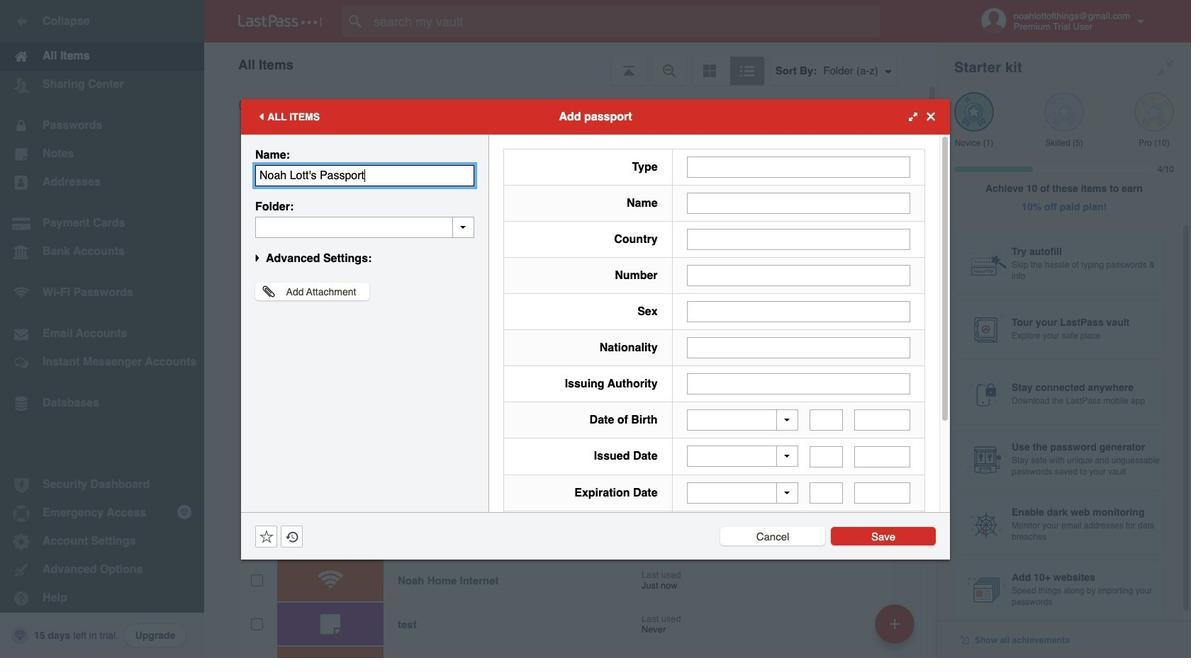 Task type: describe. For each thing, give the bounding box(es) containing it.
vault options navigation
[[204, 43, 937, 85]]

Search search field
[[342, 6, 908, 37]]

search my vault text field
[[342, 6, 908, 37]]

main navigation navigation
[[0, 0, 204, 659]]



Task type: locate. For each thing, give the bounding box(es) containing it.
new item image
[[890, 619, 900, 629]]

new item navigation
[[870, 600, 923, 659]]

None text field
[[255, 165, 474, 186], [687, 229, 910, 250], [687, 265, 910, 286], [687, 337, 910, 358], [854, 410, 910, 431], [810, 483, 843, 504], [255, 165, 474, 186], [687, 229, 910, 250], [687, 265, 910, 286], [687, 337, 910, 358], [854, 410, 910, 431], [810, 483, 843, 504]]

lastpass image
[[238, 15, 322, 28]]

dialog
[[241, 99, 950, 615]]

None text field
[[687, 156, 910, 178], [687, 192, 910, 214], [255, 217, 474, 238], [687, 301, 910, 322], [687, 373, 910, 395], [810, 410, 843, 431], [810, 446, 843, 468], [854, 446, 910, 468], [854, 483, 910, 504], [687, 156, 910, 178], [687, 192, 910, 214], [255, 217, 474, 238], [687, 301, 910, 322], [687, 373, 910, 395], [810, 410, 843, 431], [810, 446, 843, 468], [854, 446, 910, 468], [854, 483, 910, 504]]



